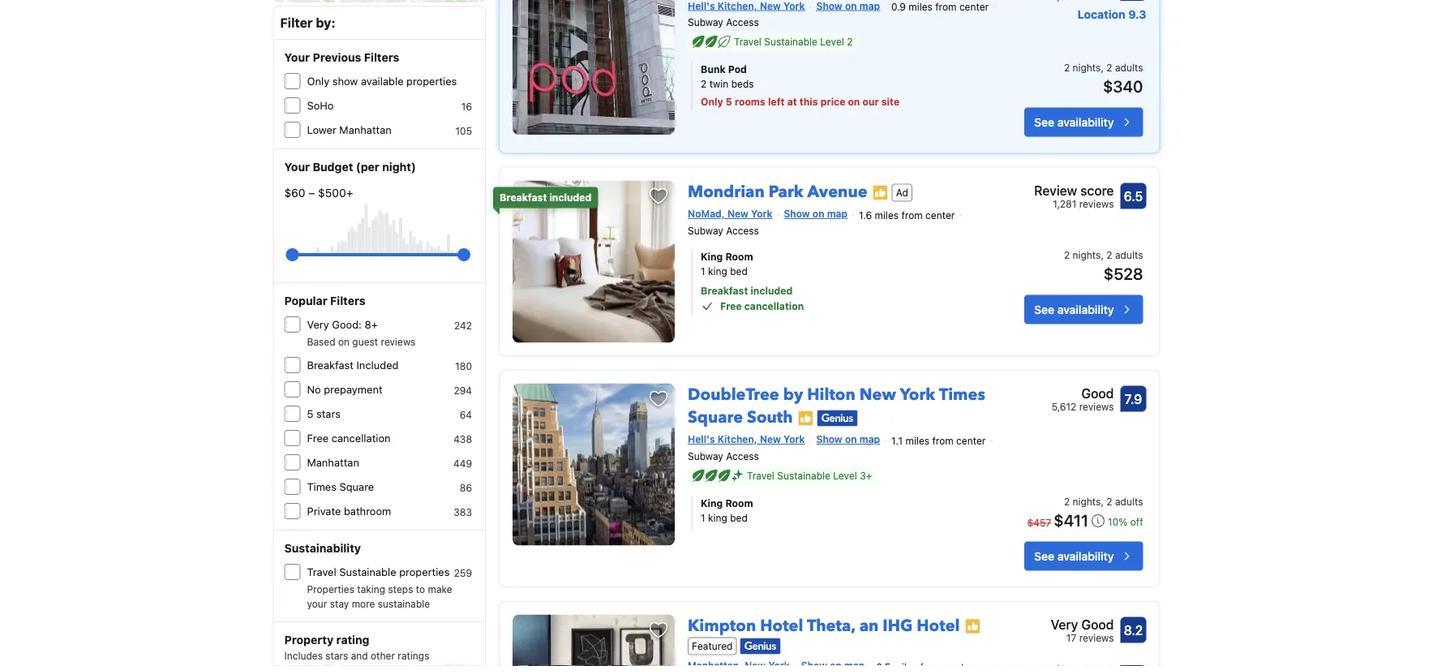 Task type: describe. For each thing, give the bounding box(es) containing it.
center inside the 0.9 miles from center subway access
[[960, 1, 989, 12]]

access inside the 0.9 miles from center subway access
[[726, 17, 759, 28]]

king room 1 king bed
[[701, 498, 753, 524]]

private
[[307, 505, 341, 517]]

included inside 1 king bed breakfast included
[[751, 285, 793, 296]]

pod
[[728, 64, 747, 75]]

438
[[454, 433, 472, 445]]

subway for doubletree by hilton new york times square south
[[688, 451, 724, 462]]

our
[[863, 96, 879, 108]]

2 nights , 2 adults $528
[[1064, 249, 1144, 283]]

on for 1.1 miles from center
[[845, 434, 857, 445]]

times inside doubletree by hilton new york times square south
[[939, 383, 986, 406]]

show on map for avenue
[[784, 208, 848, 220]]

show for hilton
[[817, 434, 843, 445]]

on down very good: 8+
[[338, 336, 350, 347]]

1.6 miles from center subway access
[[688, 209, 955, 236]]

adults for $528
[[1115, 249, 1144, 261]]

good element
[[1052, 383, 1114, 403]]

from for hilton
[[933, 435, 954, 446]]

good 5,612 reviews
[[1052, 386, 1114, 413]]

lower manhattan
[[307, 124, 392, 136]]

1 vertical spatial manhattan
[[307, 456, 359, 469]]

259
[[454, 567, 472, 578]]

park
[[769, 181, 804, 203]]

16
[[462, 101, 472, 112]]

available
[[361, 75, 404, 87]]

nomad,
[[688, 208, 725, 220]]

this property is part of our preferred partner program. it's committed to providing excellent service and good value. it'll pay us a higher commission if you make a booking. image for an
[[965, 618, 981, 634]]

10%
[[1108, 516, 1128, 527]]

make
[[428, 583, 452, 595]]

theta,
[[807, 614, 856, 637]]

242
[[454, 320, 472, 331]]

more
[[352, 598, 375, 609]]

kitchen, for 0.9 miles from center subway access
[[718, 0, 758, 11]]

king for king room 1 king bed
[[701, 498, 723, 509]]

reviews for on
[[381, 336, 416, 347]]

$411
[[1054, 511, 1089, 530]]

0 vertical spatial filters
[[364, 51, 399, 64]]

only inside bunk pod 2 twin beds only 5 rooms left at this price on our site
[[701, 96, 723, 108]]

$60
[[284, 186, 306, 200]]

reviews for good
[[1080, 632, 1114, 644]]

6.5
[[1124, 188, 1143, 204]]

off
[[1131, 516, 1144, 527]]

nights for $528
[[1073, 249, 1101, 261]]

9.3
[[1129, 8, 1147, 21]]

travel sustainable properties 259 properties taking steps to make your stay more sustainable
[[307, 566, 472, 609]]

mondrian park avenue image
[[513, 181, 675, 343]]

new down mondrian
[[728, 208, 749, 220]]

nights for $340
[[1073, 62, 1101, 74]]

10% off
[[1108, 516, 1144, 527]]

0 vertical spatial only
[[307, 75, 330, 87]]

good inside good 5,612 reviews
[[1082, 386, 1114, 401]]

miles for hilton
[[906, 435, 930, 446]]

travel sustainable level 3+
[[747, 470, 872, 481]]

3+
[[860, 470, 872, 481]]

travel sustainable level 2
[[734, 36, 853, 48]]

0 horizontal spatial cancellation
[[332, 432, 391, 444]]

map for hilton
[[860, 434, 880, 445]]

105
[[456, 125, 472, 136]]

sustainable for travel sustainable level 2
[[764, 36, 818, 48]]

an
[[860, 614, 879, 637]]

86
[[460, 482, 472, 493]]

very for good:
[[307, 318, 329, 331]]

filter
[[280, 15, 313, 30]]

york down mondrian park avenue
[[751, 208, 773, 220]]

your for your previous filters
[[284, 51, 310, 64]]

york inside doubletree by hilton new york times square south
[[900, 383, 936, 406]]

sustainable for travel sustainable properties 259 properties taking steps to make your stay more sustainable
[[339, 566, 396, 578]]

your previous filters
[[284, 51, 399, 64]]

times square
[[307, 481, 374, 493]]

only show available properties
[[307, 75, 457, 87]]

room for king room 1 king bed
[[726, 498, 753, 509]]

this property is part of our preferred partner program. it's committed to providing excellent service and good value. it'll pay us a higher commission if you make a booking. image for avenue
[[873, 184, 889, 201]]

scored 8.2 element
[[1121, 617, 1147, 643]]

3 nights from the top
[[1073, 496, 1101, 507]]

17
[[1067, 632, 1077, 644]]

reviews inside good 5,612 reviews
[[1080, 401, 1114, 413]]

left
[[768, 96, 785, 108]]

kimpton hotel theta, an ihg hotel link
[[688, 608, 960, 637]]

bathroom
[[344, 505, 391, 517]]

64
[[460, 409, 472, 420]]

very for good
[[1051, 616, 1079, 632]]

$340
[[1103, 77, 1144, 96]]

bunk pod 2 twin beds only 5 rooms left at this price on our site
[[701, 64, 900, 108]]

availability for doubletree by hilton new york times square south
[[1058, 549, 1114, 563]]

449
[[453, 458, 472, 469]]

access for doubletree
[[726, 451, 759, 462]]

see availability link for doubletree by hilton new york times square south
[[1025, 541, 1144, 571]]

kimpton hotel theta, an ihg hotel
[[688, 614, 960, 637]]

this property is part of our preferred partner program. it's committed to providing excellent service and good value. it'll pay us a higher commission if you make a booking. image for new
[[798, 410, 814, 426]]

show
[[332, 75, 358, 87]]

bed inside 1 king bed breakfast included
[[730, 266, 748, 277]]

1 vertical spatial 5
[[307, 408, 314, 420]]

8+
[[365, 318, 378, 331]]

180
[[455, 360, 472, 372]]

steps
[[388, 583, 413, 595]]

at
[[787, 96, 797, 108]]

294
[[454, 385, 472, 396]]

mondrian park avenue
[[688, 181, 868, 203]]

rating
[[336, 633, 370, 647]]

hell's kitchen, new york for 0.9 miles from center subway access
[[688, 0, 805, 11]]

1 inside 1 king bed breakfast included
[[701, 266, 706, 277]]

travel for travel sustainable properties 259 properties taking steps to make your stay more sustainable
[[307, 566, 336, 578]]

mondrian
[[688, 181, 765, 203]]

good:
[[332, 318, 362, 331]]

level for 2
[[821, 36, 844, 48]]

filter by:
[[280, 15, 336, 30]]

new inside doubletree by hilton new york times square south
[[860, 383, 896, 406]]

rooms
[[735, 96, 766, 108]]

score
[[1081, 183, 1114, 198]]

center for mondrian park avenue
[[926, 209, 955, 221]]

breakfast included
[[500, 192, 592, 203]]

this property is part of our preferred partner program. it's committed to providing excellent service and good value. it'll pay us a higher commission if you make a booking. image for theta,
[[965, 618, 981, 634]]

2 nights , 2 adults
[[1064, 496, 1144, 507]]

review score element
[[1035, 181, 1114, 200]]

king for king room
[[701, 251, 723, 262]]

, for $340
[[1101, 62, 1104, 74]]

1 horizontal spatial cancellation
[[745, 300, 804, 312]]

hell's for 1.1 miles from center subway access
[[688, 434, 715, 445]]

bed inside king room 1 king bed
[[730, 512, 748, 524]]

square inside doubletree by hilton new york times square south
[[688, 406, 743, 429]]

1 hotel from the left
[[760, 614, 804, 637]]

stay
[[330, 598, 349, 609]]

previous
[[313, 51, 361, 64]]

5,612
[[1052, 401, 1077, 413]]

miles for avenue
[[875, 209, 899, 221]]

see availability for mondrian park avenue
[[1035, 303, 1114, 316]]

no prepayment
[[307, 383, 383, 396]]

0 vertical spatial included
[[550, 192, 592, 203]]

$60 – $500+
[[284, 186, 353, 200]]

nomad, new york
[[688, 208, 773, 220]]

very good element
[[1051, 614, 1114, 634]]

0 vertical spatial show
[[817, 0, 843, 11]]

breakfast for breakfast included
[[307, 359, 354, 371]]

new down south
[[760, 434, 781, 445]]

night)
[[382, 160, 416, 174]]

383
[[454, 506, 472, 518]]

ad
[[896, 187, 908, 198]]

taking
[[357, 583, 385, 595]]

2 hotel from the left
[[917, 614, 960, 637]]

0 horizontal spatial free
[[307, 432, 329, 444]]

1 vertical spatial free cancellation
[[307, 432, 391, 444]]

subway inside the 0.9 miles from center subway access
[[688, 17, 724, 28]]

1.6
[[859, 209, 872, 221]]

room for king room
[[726, 251, 753, 262]]

on for 1.6 miles from center
[[813, 208, 825, 220]]

very good: 8+
[[307, 318, 378, 331]]

see for doubletree by hilton new york times square south
[[1035, 549, 1055, 563]]

3 , from the top
[[1101, 496, 1104, 507]]

0 vertical spatial stars
[[316, 408, 341, 420]]

breakfast included
[[307, 359, 399, 371]]

reviews for score
[[1080, 199, 1114, 210]]



Task type: locate. For each thing, give the bounding box(es) containing it.
manhattan up times square
[[307, 456, 359, 469]]

0 vertical spatial see availability
[[1035, 115, 1114, 129]]

sustainable inside travel sustainable properties 259 properties taking steps to make your stay more sustainable
[[339, 566, 396, 578]]

see availability for doubletree by hilton new york times square south
[[1035, 549, 1114, 563]]

0 horizontal spatial times
[[307, 481, 337, 493]]

room up 1 king bed breakfast included
[[726, 251, 753, 262]]

1 your from the top
[[284, 51, 310, 64]]

nights inside 2 nights , 2 adults $528
[[1073, 249, 1101, 261]]

king room link for avenue
[[701, 249, 975, 264]]

0 vertical spatial room
[[726, 251, 753, 262]]

manhattan up (per
[[339, 124, 392, 136]]

2 vertical spatial center
[[957, 435, 986, 446]]

properties inside travel sustainable properties 259 properties taking steps to make your stay more sustainable
[[399, 566, 450, 578]]

0 vertical spatial ,
[[1101, 62, 1104, 74]]

1 vertical spatial hell's kitchen, new york
[[688, 434, 805, 445]]

hell's kitchen, new york up travel sustainable level 2
[[688, 0, 805, 11]]

1 vertical spatial king room link
[[701, 496, 975, 511]]

free cancellation down 1 king bed breakfast included
[[720, 300, 804, 312]]

hell's up bunk at the top of the page
[[688, 0, 715, 11]]

$500+
[[318, 186, 353, 200]]

site
[[882, 96, 900, 108]]

0 vertical spatial travel
[[734, 36, 762, 48]]

location
[[1078, 8, 1126, 21]]

doubletree by hilton new york times square south link
[[688, 377, 986, 429]]

1 horizontal spatial square
[[688, 406, 743, 429]]

york
[[784, 0, 805, 11], [751, 208, 773, 220], [900, 383, 936, 406], [784, 434, 805, 445]]

0 vertical spatial nights
[[1073, 62, 1101, 74]]

see
[[1035, 115, 1055, 129], [1035, 303, 1055, 316], [1035, 549, 1055, 563]]

to
[[416, 583, 425, 595]]

nights up $411 in the right of the page
[[1073, 496, 1101, 507]]

2 horizontal spatial breakfast
[[701, 285, 748, 296]]

reviews inside review score 1,281 reviews
[[1080, 199, 1114, 210]]

2 your from the top
[[284, 160, 310, 174]]

0 vertical spatial free
[[720, 300, 742, 312]]

level left 3+
[[833, 470, 857, 481]]

2 vertical spatial subway
[[688, 451, 724, 462]]

doubletree by hilton new york times square south image
[[513, 383, 675, 546]]

$528
[[1104, 264, 1144, 283]]

1,281
[[1053, 199, 1077, 210]]

see for mondrian park avenue
[[1035, 303, 1055, 316]]

very good 17 reviews
[[1051, 616, 1114, 644]]

, inside 2 nights , 2 adults $528
[[1101, 249, 1104, 261]]

1 king bed breakfast included
[[701, 266, 793, 296]]

reviews right 17
[[1080, 632, 1114, 644]]

2 see from the top
[[1035, 303, 1055, 316]]

center right 1.1
[[957, 435, 986, 446]]

1 vertical spatial nights
[[1073, 249, 1101, 261]]

1 vertical spatial properties
[[399, 566, 450, 578]]

1 good from the top
[[1082, 386, 1114, 401]]

1 horizontal spatial free
[[720, 300, 742, 312]]

1 vertical spatial free
[[307, 432, 329, 444]]

1 availability from the top
[[1058, 115, 1114, 129]]

0 vertical spatial king
[[708, 266, 728, 277]]

2 vertical spatial miles
[[906, 435, 930, 446]]

group
[[292, 242, 464, 268]]

free cancellation down 5 stars
[[307, 432, 391, 444]]

by:
[[316, 15, 336, 30]]

your for your budget (per night)
[[284, 160, 310, 174]]

from
[[936, 1, 957, 12], [902, 209, 923, 221], [933, 435, 954, 446]]

mondrian park avenue link
[[688, 174, 868, 203]]

reviews up included
[[381, 336, 416, 347]]

1 horizontal spatial free cancellation
[[720, 300, 804, 312]]

1 vertical spatial level
[[833, 470, 857, 481]]

breakfast for breakfast included
[[500, 192, 547, 203]]

hell's kitchen, new york down south
[[688, 434, 805, 445]]

from right 0.9
[[936, 1, 957, 12]]

1 inside king room 1 king bed
[[701, 512, 706, 524]]

show
[[817, 0, 843, 11], [784, 208, 810, 220], [817, 434, 843, 445]]

on left 0.9
[[845, 0, 857, 11]]

2 vertical spatial show on map
[[817, 434, 880, 445]]

york up 1.1
[[900, 383, 936, 406]]

1 king from the top
[[708, 266, 728, 277]]

2 see availability from the top
[[1035, 303, 1114, 316]]

very up based
[[307, 318, 329, 331]]

see availability down 2 nights , 2 adults $528
[[1035, 303, 1114, 316]]

genius discounts available at this property. image
[[817, 410, 858, 426], [817, 410, 858, 426], [740, 638, 781, 654], [740, 638, 781, 654]]

1
[[701, 266, 706, 277], [701, 512, 706, 524]]

on left our
[[848, 96, 860, 108]]

1 vertical spatial show
[[784, 208, 810, 220]]

king room link
[[701, 249, 975, 264], [701, 496, 975, 511]]

subway up king room 1 king bed
[[688, 451, 724, 462]]

3 subway from the top
[[688, 451, 724, 462]]

and
[[351, 650, 368, 661]]

3 access from the top
[[726, 451, 759, 462]]

1 vertical spatial your
[[284, 160, 310, 174]]

included
[[357, 359, 399, 371]]

5 down twin
[[726, 96, 732, 108]]

1 vertical spatial adults
[[1115, 249, 1144, 261]]

on
[[845, 0, 857, 11], [848, 96, 860, 108], [813, 208, 825, 220], [338, 336, 350, 347], [845, 434, 857, 445]]

kitchen,
[[718, 0, 758, 11], [718, 434, 758, 445]]

0 vertical spatial manhattan
[[339, 124, 392, 136]]

travel for travel sustainable level 3+
[[747, 470, 775, 481]]

stars down no at the bottom of page
[[316, 408, 341, 420]]

travel
[[734, 36, 762, 48], [747, 470, 775, 481], [307, 566, 336, 578]]

lower
[[307, 124, 337, 136]]

from inside the 1.6 miles from center subway access
[[902, 209, 923, 221]]

access up "pod"
[[726, 17, 759, 28]]

good left 7.9
[[1082, 386, 1114, 401]]

see availability
[[1035, 115, 1114, 129], [1035, 303, 1114, 316], [1035, 549, 1114, 563]]

from for avenue
[[902, 209, 923, 221]]

nights inside 2 nights , 2 adults $340
[[1073, 62, 1101, 74]]

1 subway from the top
[[688, 17, 724, 28]]

hotel right the ihg on the bottom right of page
[[917, 614, 960, 637]]

3 availability from the top
[[1058, 549, 1114, 563]]

from inside 1.1 miles from center subway access
[[933, 435, 954, 446]]

reviews
[[1080, 199, 1114, 210], [381, 336, 416, 347], [1080, 401, 1114, 413], [1080, 632, 1114, 644]]

2 subway from the top
[[688, 225, 724, 236]]

0 horizontal spatial this property is part of our preferred partner program. it's committed to providing excellent service and good value. it'll pay us a higher commission if you make a booking. image
[[798, 410, 814, 426]]

your up $60
[[284, 160, 310, 174]]

see availability link down $411 in the right of the page
[[1025, 541, 1144, 571]]

1 vertical spatial king
[[701, 498, 723, 509]]

2 vertical spatial see availability link
[[1025, 541, 1144, 571]]

hell's kitchen, new york for 1.1 miles from center subway access
[[688, 434, 805, 445]]

1 vertical spatial stars
[[326, 650, 348, 661]]

show down doubletree by hilton new york times square south
[[817, 434, 843, 445]]

this property is part of our preferred partner program. it's committed to providing excellent service and good value. it'll pay us a higher commission if you make a booking. image right the ihg on the bottom right of page
[[965, 618, 981, 634]]

0 vertical spatial miles
[[909, 1, 933, 12]]

miles inside the 0.9 miles from center subway access
[[909, 1, 933, 12]]

1 hell's kitchen, new york from the top
[[688, 0, 805, 11]]

1 horizontal spatial hotel
[[917, 614, 960, 637]]

availability for mondrian park avenue
[[1058, 303, 1114, 316]]

5 stars
[[307, 408, 341, 420]]

1 horizontal spatial only
[[701, 96, 723, 108]]

1 vertical spatial filters
[[330, 294, 366, 307]]

0 horizontal spatial only
[[307, 75, 330, 87]]

2 good from the top
[[1082, 616, 1114, 632]]

sustainable for travel sustainable level 3+
[[777, 470, 831, 481]]

2 vertical spatial adults
[[1115, 496, 1144, 507]]

map down avenue on the right top of the page
[[827, 208, 848, 220]]

price
[[821, 96, 846, 108]]

room down travel sustainable level 3+
[[726, 498, 753, 509]]

3 see availability from the top
[[1035, 549, 1114, 563]]

subway inside the 1.6 miles from center subway access
[[688, 225, 724, 236]]

1 vertical spatial king
[[708, 512, 728, 524]]

subway up bunk at the top of the page
[[688, 17, 724, 28]]

king inside king room 1 king bed
[[701, 498, 723, 509]]

1 vertical spatial from
[[902, 209, 923, 221]]

subway inside 1.1 miles from center subway access
[[688, 451, 724, 462]]

on down avenue on the right top of the page
[[813, 208, 825, 220]]

1 vertical spatial included
[[751, 285, 793, 296]]

2 king from the top
[[708, 512, 728, 524]]

breakfast inside 1 king bed breakfast included
[[701, 285, 748, 296]]

show on map down doubletree by hilton new york times square south
[[817, 434, 880, 445]]

ihg
[[883, 614, 913, 637]]

king inside king room link
[[701, 251, 723, 262]]

kitchen, for 1.1 miles from center subway access
[[718, 434, 758, 445]]

subway for mondrian park avenue
[[688, 225, 724, 236]]

cancellation down 1 king bed breakfast included
[[745, 300, 804, 312]]

2 vertical spatial travel
[[307, 566, 336, 578]]

1 adults from the top
[[1115, 62, 1144, 74]]

map left 1.1
[[860, 434, 880, 445]]

includes
[[284, 650, 323, 661]]

2 , from the top
[[1101, 249, 1104, 261]]

properties
[[307, 583, 354, 595]]

0 vertical spatial your
[[284, 51, 310, 64]]

availability down 2 nights , 2 adults $340 at the right of page
[[1058, 115, 1114, 129]]

1 see availability from the top
[[1035, 115, 1114, 129]]

access
[[726, 17, 759, 28], [726, 225, 759, 236], [726, 451, 759, 462]]

this property is part of our preferred partner program. it's committed to providing excellent service and good value. it'll pay us a higher commission if you make a booking. image
[[873, 184, 889, 201], [873, 184, 889, 201], [798, 410, 814, 426], [965, 618, 981, 634]]

very inside very good 17 reviews
[[1051, 616, 1079, 632]]

properties right available
[[407, 75, 457, 87]]

0 vertical spatial access
[[726, 17, 759, 28]]

2 hell's kitchen, new york from the top
[[688, 434, 805, 445]]

5 down no at the bottom of page
[[307, 408, 314, 420]]

,
[[1101, 62, 1104, 74], [1101, 249, 1104, 261], [1101, 496, 1104, 507]]

center inside 1.1 miles from center subway access
[[957, 435, 986, 446]]

5
[[726, 96, 732, 108], [307, 408, 314, 420]]

king room link down the 1.6 miles from center subway access
[[701, 249, 975, 264]]

3 adults from the top
[[1115, 496, 1144, 507]]

1 bed from the top
[[730, 266, 748, 277]]

other
[[371, 650, 395, 661]]

access down south
[[726, 451, 759, 462]]

(per
[[356, 160, 380, 174]]

square up the private bathroom
[[340, 481, 374, 493]]

2 king from the top
[[701, 498, 723, 509]]

bunk pod link
[[701, 62, 975, 77]]

subway down nomad,
[[688, 225, 724, 236]]

center right 0.9
[[960, 1, 989, 12]]

filters up only show available properties
[[364, 51, 399, 64]]

map for avenue
[[827, 208, 848, 220]]

free down 5 stars
[[307, 432, 329, 444]]

availability down $411 in the right of the page
[[1058, 549, 1114, 563]]

see availability link for mondrian park avenue
[[1025, 295, 1144, 324]]

miles right 1.6
[[875, 209, 899, 221]]

1 vertical spatial sustainable
[[777, 470, 831, 481]]

0 vertical spatial level
[[821, 36, 844, 48]]

adults inside 2 nights , 2 adults $340
[[1115, 62, 1144, 74]]

see availability down 2 nights , 2 adults $340 at the right of page
[[1035, 115, 1114, 129]]

0 vertical spatial show on map
[[817, 0, 880, 11]]

center for doubletree by hilton new york times square south
[[957, 435, 986, 446]]

travel for travel sustainable level 2
[[734, 36, 762, 48]]

travel up king room 1 king bed
[[747, 470, 775, 481]]

0 vertical spatial breakfast
[[500, 192, 547, 203]]

cancellation down 5 stars
[[332, 432, 391, 444]]

from right 1.1
[[933, 435, 954, 446]]

0 vertical spatial sustainable
[[764, 36, 818, 48]]

2 see availability link from the top
[[1025, 295, 1144, 324]]

1 , from the top
[[1101, 62, 1104, 74]]

, inside 2 nights , 2 adults $340
[[1101, 62, 1104, 74]]

square down doubletree
[[688, 406, 743, 429]]

availability down 2 nights , 2 adults $528
[[1058, 303, 1114, 316]]

center
[[960, 1, 989, 12], [926, 209, 955, 221], [957, 435, 986, 446]]

1 vertical spatial 1
[[701, 512, 706, 524]]

2 king room link from the top
[[701, 496, 975, 511]]

2 vertical spatial breakfast
[[307, 359, 354, 371]]

0 vertical spatial properties
[[407, 75, 457, 87]]

2 availability from the top
[[1058, 303, 1114, 316]]

0 vertical spatial cancellation
[[745, 300, 804, 312]]

twin
[[710, 78, 729, 90]]

miles inside the 1.6 miles from center subway access
[[875, 209, 899, 221]]

1 vertical spatial room
[[726, 498, 753, 509]]

7.9
[[1125, 391, 1143, 407]]

adults up $340
[[1115, 62, 1144, 74]]

king
[[701, 251, 723, 262], [701, 498, 723, 509]]

access down nomad, new york
[[726, 225, 759, 236]]

featured
[[692, 641, 733, 652]]

king room
[[701, 251, 753, 262]]

show for avenue
[[784, 208, 810, 220]]

1 vertical spatial good
[[1082, 616, 1114, 632]]

level down the 0.9 miles from center subway access
[[821, 36, 844, 48]]

only down twin
[[701, 96, 723, 108]]

0.9
[[892, 1, 906, 12]]

your
[[307, 598, 327, 609]]

on inside bunk pod 2 twin beds only 5 rooms left at this price on our site
[[848, 96, 860, 108]]

miles
[[909, 1, 933, 12], [875, 209, 899, 221], [906, 435, 930, 446]]

stars down rating
[[326, 650, 348, 661]]

1 1 from the top
[[701, 266, 706, 277]]

from inside the 0.9 miles from center subway access
[[936, 1, 957, 12]]

york down south
[[784, 434, 805, 445]]

travel inside travel sustainable properties 259 properties taking steps to make your stay more sustainable
[[307, 566, 336, 578]]

1 vertical spatial show on map
[[784, 208, 848, 220]]

2 kitchen, from the top
[[718, 434, 758, 445]]

square
[[688, 406, 743, 429], [340, 481, 374, 493]]

1 vertical spatial ,
[[1101, 249, 1104, 261]]

stars inside property rating includes stars and other ratings
[[326, 650, 348, 661]]

show down park
[[784, 208, 810, 220]]

free cancellation
[[720, 300, 804, 312], [307, 432, 391, 444]]

map left 0.9
[[860, 0, 880, 11]]

1 hell's from the top
[[688, 0, 715, 11]]

2 vertical spatial from
[[933, 435, 954, 446]]

good inside very good 17 reviews
[[1082, 616, 1114, 632]]

nights down 1,281 at the right top of page
[[1073, 249, 1101, 261]]

king inside king room 1 king bed
[[708, 512, 728, 524]]

scored 6.5 element
[[1121, 183, 1147, 209]]

doubletree by hilton new york times square south
[[688, 383, 986, 429]]

travel up "pod"
[[734, 36, 762, 48]]

0 vertical spatial free cancellation
[[720, 300, 804, 312]]

this property is part of our preferred partner program. it's committed to providing excellent service and good value. it'll pay us a higher commission if you make a booking. image for hilton
[[798, 410, 814, 426]]

1 horizontal spatial included
[[751, 285, 793, 296]]

scored 7.9 element
[[1121, 386, 1147, 412]]

0 vertical spatial map
[[860, 0, 880, 11]]

1 horizontal spatial times
[[939, 383, 986, 406]]

miles inside 1.1 miles from center subway access
[[906, 435, 930, 446]]

1 access from the top
[[726, 17, 759, 28]]

free
[[720, 300, 742, 312], [307, 432, 329, 444]]

adults inside 2 nights , 2 adults $528
[[1115, 249, 1144, 261]]

0 horizontal spatial breakfast
[[307, 359, 354, 371]]

, for $528
[[1101, 249, 1104, 261]]

1 vertical spatial center
[[926, 209, 955, 221]]

doubletree
[[688, 383, 779, 406]]

1 vertical spatial miles
[[875, 209, 899, 221]]

2 bed from the top
[[730, 512, 748, 524]]

2 inside bunk pod 2 twin beds only 5 rooms left at this price on our site
[[701, 78, 707, 90]]

stars
[[316, 408, 341, 420], [326, 650, 348, 661]]

kitchen, up "pod"
[[718, 0, 758, 11]]

1 see availability link from the top
[[1025, 108, 1144, 137]]

this
[[800, 96, 818, 108]]

on for 0.9 miles from center
[[845, 0, 857, 11]]

sustainable down 1.1 miles from center subway access
[[777, 470, 831, 481]]

0 vertical spatial availability
[[1058, 115, 1114, 129]]

1 room from the top
[[726, 251, 753, 262]]

2 nights from the top
[[1073, 249, 1101, 261]]

1 horizontal spatial breakfast
[[500, 192, 547, 203]]

popular filters
[[284, 294, 366, 307]]

1 vertical spatial kitchen,
[[718, 434, 758, 445]]

1 nights from the top
[[1073, 62, 1101, 74]]

kitchen, down south
[[718, 434, 758, 445]]

budget
[[313, 160, 353, 174]]

1 vertical spatial see availability link
[[1025, 295, 1144, 324]]

0 vertical spatial bed
[[730, 266, 748, 277]]

room
[[726, 251, 753, 262], [726, 498, 753, 509]]

0 horizontal spatial 5
[[307, 408, 314, 420]]

access inside 1.1 miles from center subway access
[[726, 451, 759, 462]]

1 king from the top
[[701, 251, 723, 262]]

adults up the 10% off at bottom
[[1115, 496, 1144, 507]]

2 hell's from the top
[[688, 434, 715, 445]]

show on map for hilton
[[817, 434, 880, 445]]

0 vertical spatial hell's
[[688, 0, 715, 11]]

york up travel sustainable level 2
[[784, 0, 805, 11]]

king room link down 3+
[[701, 496, 975, 511]]

1 kitchen, from the top
[[718, 0, 758, 11]]

nights down location
[[1073, 62, 1101, 74]]

2 adults from the top
[[1115, 249, 1144, 261]]

0 vertical spatial subway
[[688, 17, 724, 28]]

king
[[708, 266, 728, 277], [708, 512, 728, 524]]

ratings
[[398, 650, 430, 661]]

from down ad on the top right of page
[[902, 209, 923, 221]]

this property is part of our preferred partner program. it's committed to providing excellent service and good value. it'll pay us a higher commission if you make a booking. image down by
[[798, 410, 814, 426]]

1 vertical spatial subway
[[688, 225, 724, 236]]

reviews inside very good 17 reviews
[[1080, 632, 1114, 644]]

sustainable up "taking"
[[339, 566, 396, 578]]

0 horizontal spatial included
[[550, 192, 592, 203]]

see availability link
[[1025, 108, 1144, 137], [1025, 295, 1144, 324], [1025, 541, 1144, 571]]

adults
[[1115, 62, 1144, 74], [1115, 249, 1144, 261], [1115, 496, 1144, 507]]

level for 3+
[[833, 470, 857, 481]]

this property is part of our preferred partner program. it's committed to providing excellent service and good value. it'll pay us a higher commission if you make a booking. image
[[798, 410, 814, 426], [965, 618, 981, 634]]

5 inside bunk pod 2 twin beds only 5 rooms left at this price on our site
[[726, 96, 732, 108]]

pod times square image
[[513, 0, 675, 135]]

3 see availability link from the top
[[1025, 541, 1144, 571]]

2 1 from the top
[[701, 512, 706, 524]]

very
[[307, 318, 329, 331], [1051, 616, 1079, 632]]

8.2
[[1124, 622, 1143, 638]]

2 vertical spatial see availability
[[1035, 549, 1114, 563]]

0 vertical spatial kitchen,
[[718, 0, 758, 11]]

sustainable up bunk pod 2 twin beds only 5 rooms left at this price on our site
[[764, 36, 818, 48]]

based
[[307, 336, 335, 347]]

see availability link down 2 nights , 2 adults $340 at the right of page
[[1025, 108, 1144, 137]]

2 room from the top
[[726, 498, 753, 509]]

adults for $340
[[1115, 62, 1144, 74]]

show on map left 0.9
[[817, 0, 880, 11]]

2 nights , 2 adults $340
[[1064, 62, 1144, 96]]

access for mondrian
[[726, 225, 759, 236]]

hotel left theta,
[[760, 614, 804, 637]]

good left 8.2
[[1082, 616, 1114, 632]]

1 vertical spatial access
[[726, 225, 759, 236]]

center inside the 1.6 miles from center subway access
[[926, 209, 955, 221]]

south
[[747, 406, 793, 429]]

property
[[284, 633, 334, 647]]

hell's for 0.9 miles from center subway access
[[688, 0, 715, 11]]

free down 1 king bed breakfast included
[[720, 300, 742, 312]]

3 see from the top
[[1035, 549, 1055, 563]]

show up travel sustainable level 2
[[817, 0, 843, 11]]

1 vertical spatial hell's
[[688, 434, 715, 445]]

0 horizontal spatial very
[[307, 318, 329, 331]]

1 vertical spatial cancellation
[[332, 432, 391, 444]]

center right 1.6
[[926, 209, 955, 221]]

2 vertical spatial see
[[1035, 549, 1055, 563]]

0 vertical spatial good
[[1082, 386, 1114, 401]]

adults up $528
[[1115, 249, 1144, 261]]

room inside king room 1 king bed
[[726, 498, 753, 509]]

new up travel sustainable level 2
[[760, 0, 781, 11]]

0 vertical spatial square
[[688, 406, 743, 429]]

king room link for hilton
[[701, 496, 975, 511]]

your down 'filter'
[[284, 51, 310, 64]]

filters up good:
[[330, 294, 366, 307]]

access inside the 1.6 miles from center subway access
[[726, 225, 759, 236]]

see availability down $411 in the right of the page
[[1035, 549, 1114, 563]]

hotel
[[760, 614, 804, 637], [917, 614, 960, 637]]

0 vertical spatial center
[[960, 1, 989, 12]]

2 access from the top
[[726, 225, 759, 236]]

1 vertical spatial see
[[1035, 303, 1055, 316]]

hell's down doubletree
[[688, 434, 715, 445]]

your
[[284, 51, 310, 64], [284, 160, 310, 174]]

miles right 0.9
[[909, 1, 933, 12]]

miles right 1.1
[[906, 435, 930, 446]]

1 king room link from the top
[[701, 249, 975, 264]]

1 vertical spatial map
[[827, 208, 848, 220]]

properties up to
[[399, 566, 450, 578]]

property rating includes stars and other ratings
[[284, 633, 430, 661]]

1 vertical spatial this property is part of our preferred partner program. it's committed to providing excellent service and good value. it'll pay us a higher commission if you make a booking. image
[[965, 618, 981, 634]]

2 vertical spatial ,
[[1101, 496, 1104, 507]]

0 vertical spatial king
[[701, 251, 723, 262]]

reviews right "5,612"
[[1080, 401, 1114, 413]]

0 horizontal spatial free cancellation
[[307, 432, 391, 444]]

0 vertical spatial see availability link
[[1025, 108, 1144, 137]]

king inside 1 king bed breakfast included
[[708, 266, 728, 277]]

very up 17
[[1051, 616, 1079, 632]]

0 vertical spatial hell's kitchen, new york
[[688, 0, 805, 11]]

hilton
[[807, 383, 856, 406]]

0.9 miles from center subway access
[[688, 1, 989, 28]]

by
[[784, 383, 803, 406]]

sustainability
[[284, 542, 361, 555]]

show on map down avenue on the right top of the page
[[784, 208, 848, 220]]

1 see from the top
[[1035, 115, 1055, 129]]

reviews down score
[[1080, 199, 1114, 210]]

prepayment
[[324, 383, 383, 396]]

0 horizontal spatial square
[[340, 481, 374, 493]]

0 vertical spatial this property is part of our preferred partner program. it's committed to providing excellent service and good value. it'll pay us a higher commission if you make a booking. image
[[798, 410, 814, 426]]

only up soho
[[307, 75, 330, 87]]

0 vertical spatial times
[[939, 383, 986, 406]]



Task type: vqa. For each thing, say whether or not it's contained in the screenshot.
'Price' in the Phoenix 72 Car Hire Locations Average Price Of Us$62.80 Per Day
no



